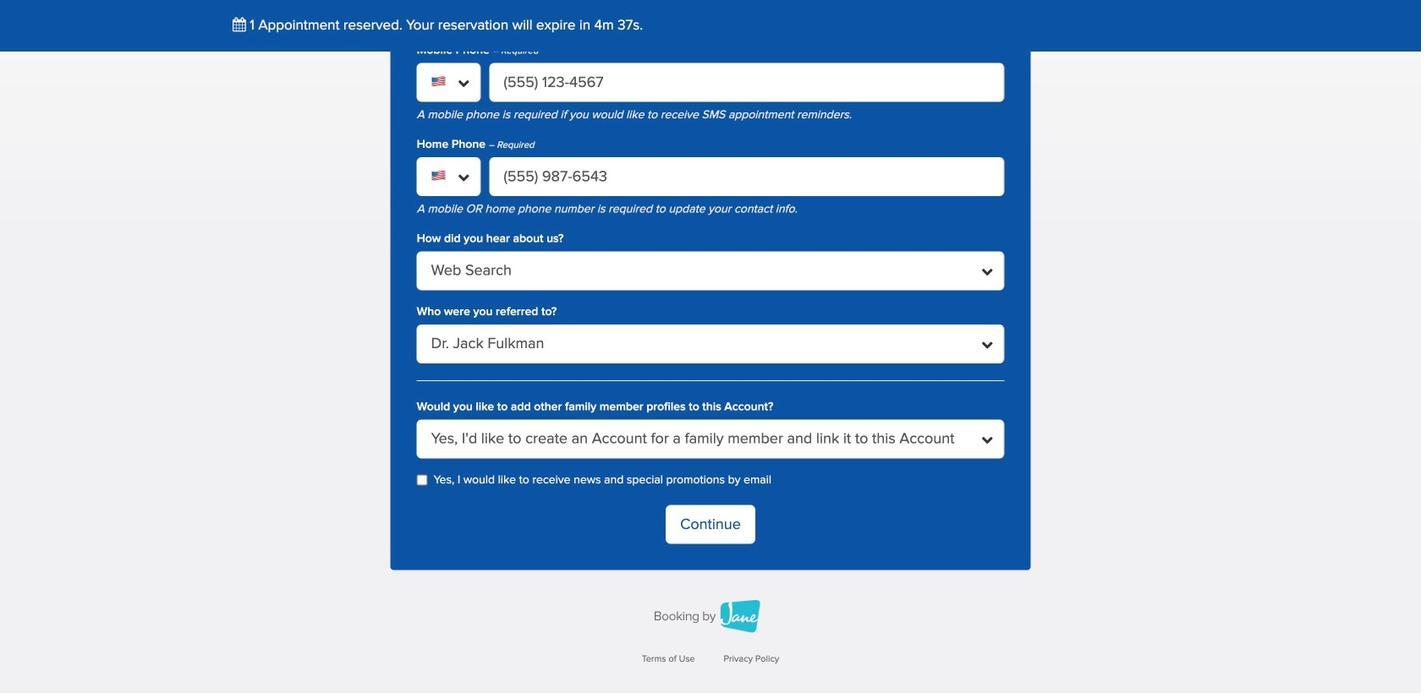 Task type: vqa. For each thing, say whether or not it's contained in the screenshot.
'first name' text field
no



Task type: describe. For each thing, give the bounding box(es) containing it.
Email Address email field
[[417, 0, 1004, 29]]



Task type: locate. For each thing, give the bounding box(es) containing it.
None checkbox
[[417, 475, 428, 486]]

None telephone field
[[489, 157, 1004, 196]]

None telephone field
[[489, 63, 1004, 102]]

calendar image
[[233, 17, 246, 32]]



